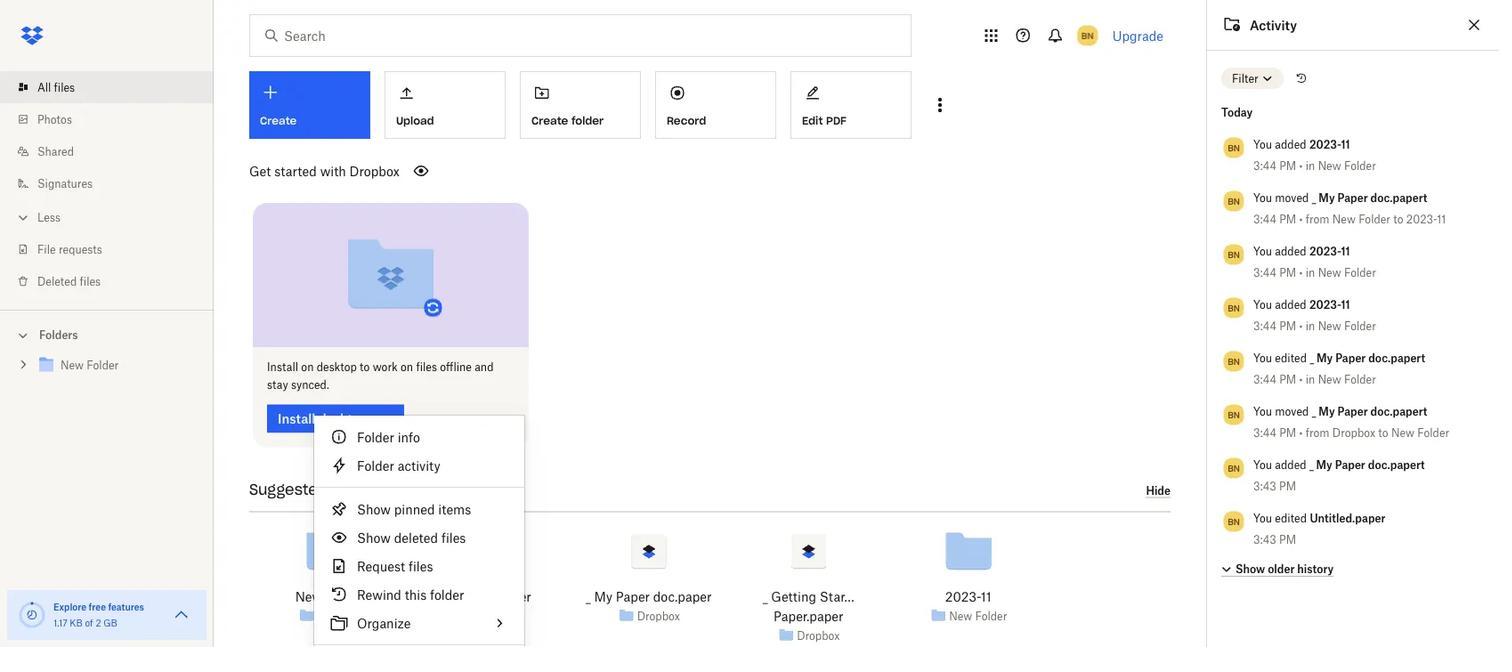 Task type: locate. For each thing, give the bounding box(es) containing it.
dropbox
[[350, 163, 400, 179], [1333, 426, 1376, 439], [318, 610, 361, 623], [477, 610, 520, 623], [637, 610, 680, 623], [797, 629, 840, 643]]

files inside request files menu item
[[409, 559, 433, 574]]

1 horizontal spatial to
[[1379, 426, 1389, 439]]

folder inside you edited _ my paper doc.papert 3:44 pm • in new folder
[[1345, 373, 1377, 386]]

3 pm from the top
[[1280, 266, 1297, 279]]

activity
[[398, 458, 441, 473], [410, 481, 465, 499]]

paper.paper
[[774, 609, 844, 624]]

0 horizontal spatial new folder link
[[295, 587, 363, 607]]

_ for you edited _ my paper doc.papert 3:44 pm • in new folder
[[1310, 351, 1314, 365]]

all files list item
[[0, 71, 214, 103]]

paper for from new folder to 2023-11
[[1338, 191, 1368, 204]]

synced.
[[291, 379, 329, 392]]

1.17
[[53, 618, 67, 629]]

record
[[667, 114, 706, 128]]

7 you from the top
[[1254, 458, 1273, 472]]

paper inside you edited _ my paper doc.papert 3:44 pm • in new folder
[[1336, 351, 1366, 365]]

1 vertical spatial new folder
[[949, 610, 1007, 623]]

added up you edited _ my paper doc.papert 3:44 pm • in new folder
[[1275, 298, 1307, 311]]

2 you added 2023-11 3:44 pm • in new folder from the top
[[1254, 244, 1377, 279]]

from inside you moved _ my paper doc.papert 3:44 pm • from new folder to 2023-11
[[1306, 212, 1330, 226]]

1 horizontal spatial new folder link
[[949, 607, 1007, 625]]

close right sidebar image
[[1464, 14, 1485, 36]]

edited for 3:43 pm
[[1275, 512, 1307, 525]]

items
[[438, 502, 471, 517]]

in up you edited _ my paper doc.papert 3:44 pm • in new folder
[[1306, 319, 1316, 333]]

_ inside you moved _ my paper doc.papert 3:44 pm • from dropbox to new folder
[[1312, 405, 1317, 418]]

0 vertical spatial to
[[1394, 212, 1404, 226]]

signatures link
[[14, 167, 214, 199]]

desktop
[[317, 361, 357, 374]]

6 you from the top
[[1254, 405, 1273, 418]]

create folder
[[532, 114, 604, 128]]

on right work
[[401, 361, 413, 374]]

1 • from the top
[[1300, 159, 1303, 172]]

4 added from the top
[[1275, 458, 1307, 472]]

moved for from dropbox to new folder
[[1275, 405, 1309, 418]]

new folder link down 2023-11 link
[[949, 607, 1007, 625]]

new inside you edited _ my paper doc.papert 3:44 pm • in new folder
[[1319, 373, 1342, 386]]

untitled.paper right this
[[447, 590, 531, 605]]

1 edited from the top
[[1275, 351, 1307, 365]]

files inside the all files link
[[54, 81, 75, 94]]

new folder down request on the left bottom of the page
[[295, 590, 363, 605]]

2 • from the top
[[1300, 212, 1303, 226]]

1 vertical spatial from
[[1306, 426, 1330, 439]]

new inside you moved _ my paper doc.papert 3:44 pm • from new folder to 2023-11
[[1333, 212, 1356, 226]]

4 3:44 from the top
[[1254, 319, 1277, 333]]

dropbox image
[[14, 18, 50, 53]]

from for from new folder to 2023-11
[[1306, 212, 1330, 226]]

folders button
[[0, 321, 214, 348]]

you added 2023-11 3:44 pm • in new folder up you moved _ my paper doc.papert 3:44 pm • from new folder to 2023-11
[[1254, 138, 1377, 172]]

my inside you edited _ my paper doc.papert 3:44 pm • in new folder
[[1317, 351, 1333, 365]]

1 vertical spatial 3:43
[[1254, 533, 1277, 546]]

2 3:43 from the top
[[1254, 533, 1277, 546]]

show
[[357, 502, 391, 517], [357, 530, 391, 545]]

show inside show pinned items menu item
[[357, 502, 391, 517]]

get started with dropbox
[[249, 163, 400, 179]]

you added 2023-11 3:44 pm • in new folder down you moved _ my paper doc.papert 3:44 pm • from new folder to 2023-11
[[1254, 244, 1377, 279]]

pm inside you edited untitled.paper 3:43 pm
[[1280, 533, 1297, 546]]

dropbox link down untitled.paper link
[[477, 607, 520, 625]]

1 vertical spatial moved
[[1275, 405, 1309, 418]]

new folder down 2023-11 link
[[949, 610, 1007, 623]]

folder
[[572, 114, 604, 128], [430, 587, 464, 602]]

6 • from the top
[[1300, 426, 1303, 439]]

untitled.paper
[[1310, 512, 1386, 525], [447, 590, 531, 605]]

3:43
[[1254, 480, 1277, 493], [1254, 533, 1277, 546]]

file requests
[[37, 243, 102, 256]]

edited up you moved _ my paper doc.papert 3:44 pm • from dropbox to new folder on the right of page
[[1275, 351, 1307, 365]]

_ for you moved _ my paper doc.papert 3:44 pm • from new folder to 2023-11
[[1312, 191, 1317, 204]]

deleted
[[37, 275, 77, 288]]

_ inside you edited _ my paper doc.papert 3:44 pm • in new folder
[[1310, 351, 1314, 365]]

list containing all files
[[0, 61, 214, 310]]

edited inside you edited untitled.paper 3:43 pm
[[1275, 512, 1307, 525]]

1 vertical spatial folder
[[430, 587, 464, 602]]

2 show from the top
[[357, 530, 391, 545]]

pm inside you moved _ my paper doc.papert 3:44 pm • from dropbox to new folder
[[1280, 426, 1297, 439]]

from
[[1306, 212, 1330, 226], [1306, 426, 1330, 439], [332, 481, 368, 499]]

1 horizontal spatial untitled.paper
[[1310, 512, 1386, 525]]

create
[[532, 114, 568, 128]]

to
[[1394, 212, 1404, 226], [360, 361, 370, 374], [1379, 426, 1389, 439]]

dropbox link down rewind
[[318, 607, 361, 625]]

5 3:44 from the top
[[1254, 373, 1277, 386]]

2 edited from the top
[[1275, 512, 1307, 525]]

record button
[[655, 71, 777, 139]]

3:44 inside you moved _ my paper doc.papert 3:44 pm • from new folder to 2023-11
[[1254, 212, 1277, 226]]

files left 'offline'
[[416, 361, 437, 374]]

show up request on the left bottom of the page
[[357, 530, 391, 545]]

dropbox down untitled.paper link
[[477, 610, 520, 623]]

requests
[[59, 243, 102, 256]]

you
[[1254, 138, 1273, 151], [1254, 191, 1273, 204], [1254, 244, 1273, 258], [1254, 298, 1273, 311], [1254, 351, 1273, 365], [1254, 405, 1273, 418], [1254, 458, 1273, 472], [1254, 512, 1273, 525]]

doc.papert inside you moved _ my paper doc.papert 3:44 pm • from new folder to 2023-11
[[1371, 191, 1428, 204]]

moved inside you moved _ my paper doc.papert 3:44 pm • from dropbox to new folder
[[1275, 405, 1309, 418]]

dropbox link
[[318, 607, 361, 625], [477, 607, 520, 625], [637, 607, 680, 625], [797, 627, 840, 645]]

•
[[1300, 159, 1303, 172], [1300, 212, 1303, 226], [1300, 266, 1303, 279], [1300, 319, 1303, 333], [1300, 373, 1303, 386], [1300, 426, 1303, 439]]

with
[[320, 163, 346, 179]]

1 3:43 from the top
[[1254, 480, 1277, 493]]

deleted files link
[[14, 265, 214, 297]]

0 vertical spatial 3:43
[[1254, 480, 1277, 493]]

_ for you moved _ my paper doc.papert 3:44 pm • from dropbox to new folder
[[1312, 405, 1317, 418]]

you added 2023-11 3:44 pm • in new folder
[[1254, 138, 1377, 172], [1254, 244, 1377, 279], [1254, 298, 1377, 333]]

request files
[[357, 559, 433, 574]]

doc.papert for in new folder
[[1369, 351, 1426, 365]]

2 pm from the top
[[1280, 212, 1297, 226]]

in up you moved _ my paper doc.papert 3:44 pm • from dropbox to new folder on the right of page
[[1306, 373, 1316, 386]]

1 vertical spatial show
[[357, 530, 391, 545]]

dropbox link for new folder
[[318, 607, 361, 625]]

new folder link
[[295, 587, 363, 607], [949, 607, 1007, 625]]

in up you moved _ my paper doc.papert 3:44 pm • from new folder to 2023-11
[[1306, 159, 1316, 172]]

1 vertical spatial edited
[[1275, 512, 1307, 525]]

doc.papert inside you edited _ my paper doc.papert 3:44 pm • in new folder
[[1369, 351, 1426, 365]]

new folder link down request on the left bottom of the page
[[295, 587, 363, 607]]

0 vertical spatial show
[[357, 502, 391, 517]]

2 horizontal spatial to
[[1394, 212, 1404, 226]]

untitled.paper down you added _ my paper doc.papert 3:43 pm
[[1310, 512, 1386, 525]]

8 you from the top
[[1254, 512, 1273, 525]]

3 • from the top
[[1300, 266, 1303, 279]]

1 vertical spatial you added 2023-11 3:44 pm • in new folder
[[1254, 244, 1377, 279]]

list
[[0, 61, 214, 310]]

edited down you added _ my paper doc.papert 3:43 pm
[[1275, 512, 1307, 525]]

2 moved from the top
[[1275, 405, 1309, 418]]

dropbox down paper.paper
[[797, 629, 840, 643]]

new
[[1319, 159, 1342, 172], [1333, 212, 1356, 226], [1319, 266, 1342, 279], [1319, 319, 1342, 333], [1319, 373, 1342, 386], [1392, 426, 1415, 439], [295, 590, 322, 605], [949, 610, 973, 623]]

dropbox up you added _ my paper doc.papert 3:43 pm
[[1333, 426, 1376, 439]]

11
[[1342, 138, 1351, 151], [1437, 212, 1447, 226], [1342, 244, 1351, 258], [1342, 298, 1351, 311], [981, 590, 992, 605]]

show for show pinned items
[[357, 502, 391, 517]]

files right all
[[54, 81, 75, 94]]

0 horizontal spatial on
[[301, 361, 314, 374]]

1 vertical spatial new folder link
[[949, 607, 1007, 625]]

3 you from the top
[[1254, 244, 1273, 258]]

1 vertical spatial untitled.paper
[[447, 590, 531, 605]]

doc.papert
[[1371, 191, 1428, 204], [1369, 351, 1426, 365], [1371, 405, 1428, 418], [1369, 458, 1425, 472]]

1 horizontal spatial on
[[401, 361, 413, 374]]

0 horizontal spatial to
[[360, 361, 370, 374]]

kb
[[70, 618, 83, 629]]

0 vertical spatial you added 2023-11 3:44 pm • in new folder
[[1254, 138, 1377, 172]]

in down you moved _ my paper doc.papert 3:44 pm • from new folder to 2023-11
[[1306, 266, 1316, 279]]

0 vertical spatial edited
[[1275, 351, 1307, 365]]

folder inside button
[[572, 114, 604, 128]]

2 vertical spatial you added 2023-11 3:44 pm • in new folder
[[1254, 298, 1377, 333]]

paper
[[1338, 191, 1368, 204], [1336, 351, 1366, 365], [1338, 405, 1368, 418], [1335, 458, 1366, 472], [616, 590, 650, 605]]

show down your
[[357, 502, 391, 517]]

1 horizontal spatial new folder
[[949, 610, 1007, 623]]

on
[[301, 361, 314, 374], [401, 361, 413, 374]]

explore free features 1.17 kb of 2 gb
[[53, 602, 144, 629]]

3:44
[[1254, 159, 1277, 172], [1254, 212, 1277, 226], [1254, 266, 1277, 279], [1254, 319, 1277, 333], [1254, 373, 1277, 386], [1254, 426, 1277, 439]]

6 3:44 from the top
[[1254, 426, 1277, 439]]

5 pm from the top
[[1280, 373, 1297, 386]]

shared link
[[14, 135, 214, 167]]

activity up items
[[410, 481, 465, 499]]

create folder button
[[520, 71, 641, 139]]

folder right the create
[[572, 114, 604, 128]]

0 vertical spatial folder
[[572, 114, 604, 128]]

from for from dropbox to new folder
[[1306, 426, 1330, 439]]

0 horizontal spatial folder
[[430, 587, 464, 602]]

1 horizontal spatial folder
[[572, 114, 604, 128]]

0 vertical spatial from
[[1306, 212, 1330, 226]]

0 vertical spatial activity
[[398, 458, 441, 473]]

info
[[398, 430, 420, 445]]

doc.papert inside you moved _ my paper doc.papert 3:44 pm • from dropbox to new folder
[[1371, 405, 1428, 418]]

added down you moved _ my paper doc.papert 3:44 pm • from new folder to 2023-11
[[1275, 244, 1307, 258]]

today
[[1222, 106, 1253, 119]]

show inside show deleted files menu item
[[357, 530, 391, 545]]

0 horizontal spatial new folder
[[295, 590, 363, 605]]

paper for in new folder
[[1336, 351, 1366, 365]]

files right deleted
[[80, 275, 101, 288]]

2 you from the top
[[1254, 191, 1273, 204]]

moved
[[1275, 191, 1309, 204], [1275, 405, 1309, 418]]

4 in from the top
[[1306, 373, 1316, 386]]

you inside you edited untitled.paper 3:43 pm
[[1254, 512, 1273, 525]]

5 • from the top
[[1300, 373, 1303, 386]]

dropbox link down _ my paper doc.paper
[[637, 607, 680, 625]]

2023- inside you moved _ my paper doc.papert 3:44 pm • from new folder to 2023-11
[[1407, 212, 1438, 226]]

folder
[[1345, 159, 1377, 172], [1359, 212, 1391, 226], [1345, 266, 1377, 279], [1345, 319, 1377, 333], [1345, 373, 1377, 386], [1418, 426, 1450, 439], [357, 430, 394, 445], [357, 458, 394, 473], [326, 590, 363, 605], [976, 610, 1007, 623]]

2 in from the top
[[1306, 266, 1316, 279]]

untitled.paper inside you edited untitled.paper 3:43 pm
[[1310, 512, 1386, 525]]

moved inside you moved _ my paper doc.papert 3:44 pm • from new folder to 2023-11
[[1275, 191, 1309, 204]]

files inside deleted files link
[[80, 275, 101, 288]]

added up you edited untitled.paper 3:43 pm
[[1275, 458, 1307, 472]]

dropbox link down paper.paper
[[797, 627, 840, 645]]

folder inside you moved _ my paper doc.papert 3:44 pm • from dropbox to new folder
[[1418, 426, 1450, 439]]

0 vertical spatial new folder
[[295, 590, 363, 605]]

show for show deleted files
[[357, 530, 391, 545]]

files inside install on desktop to work on files offline and stay synced.
[[416, 361, 437, 374]]

_ my paper doc.paper
[[586, 590, 712, 605]]

6 pm from the top
[[1280, 426, 1297, 439]]

paper inside you added _ my paper doc.papert 3:43 pm
[[1335, 458, 1366, 472]]

• inside you edited _ my paper doc.papert 3:44 pm • in new folder
[[1300, 373, 1303, 386]]

0 vertical spatial moved
[[1275, 191, 1309, 204]]

edited inside you edited _ my paper doc.papert 3:44 pm • in new folder
[[1275, 351, 1307, 365]]

my inside you moved _ my paper doc.papert 3:44 pm • from new folder to 2023-11
[[1319, 191, 1335, 204]]

2023-11 link
[[946, 587, 992, 607]]

you inside you added _ my paper doc.papert 3:43 pm
[[1254, 458, 1273, 472]]

files up rewind this folder menu item
[[409, 559, 433, 574]]

in
[[1306, 159, 1316, 172], [1306, 266, 1316, 279], [1306, 319, 1316, 333], [1306, 373, 1316, 386]]

2 vertical spatial to
[[1379, 426, 1389, 439]]

4 you from the top
[[1254, 298, 1273, 311]]

activity
[[1250, 17, 1297, 33]]

8 pm from the top
[[1280, 533, 1297, 546]]

on up synced.
[[301, 361, 314, 374]]

my
[[1319, 191, 1335, 204], [1317, 351, 1333, 365], [1319, 405, 1335, 418], [1317, 458, 1333, 472], [594, 590, 613, 605]]

1 moved from the top
[[1275, 191, 1309, 204]]

pm inside you moved _ my paper doc.papert 3:44 pm • from new folder to 2023-11
[[1280, 212, 1297, 226]]

activity inside menu item
[[398, 458, 441, 473]]

edit
[[802, 114, 823, 128]]

signatures
[[37, 177, 93, 190]]

1 on from the left
[[301, 361, 314, 374]]

activity down folder info menu item
[[398, 458, 441, 473]]

new inside you moved _ my paper doc.papert 3:44 pm • from dropbox to new folder
[[1392, 426, 1415, 439]]

3 you added 2023-11 3:44 pm • in new folder from the top
[[1254, 298, 1377, 333]]

1 you from the top
[[1254, 138, 1273, 151]]

5 you from the top
[[1254, 351, 1273, 365]]

_ inside you moved _ my paper doc.papert 3:44 pm • from new folder to 2023-11
[[1312, 191, 1317, 204]]

star…
[[820, 590, 854, 605]]

my inside you moved _ my paper doc.papert 3:44 pm • from dropbox to new folder
[[1319, 405, 1335, 418]]

1 vertical spatial to
[[360, 361, 370, 374]]

7 pm from the top
[[1280, 480, 1297, 493]]

3:43 inside you added _ my paper doc.papert 3:43 pm
[[1254, 480, 1277, 493]]

paper inside you moved _ my paper doc.papert 3:44 pm • from dropbox to new folder
[[1338, 405, 1368, 418]]

you inside you moved _ my paper doc.papert 3:44 pm • from new folder to 2023-11
[[1254, 191, 1273, 204]]

show pinned items
[[357, 502, 471, 517]]

added down rewind this folder icon
[[1275, 138, 1307, 151]]

paper inside you moved _ my paper doc.papert 3:44 pm • from new folder to 2023-11
[[1338, 191, 1368, 204]]

2 3:44 from the top
[[1254, 212, 1277, 226]]

my inside you added _ my paper doc.papert 3:43 pm
[[1317, 458, 1333, 472]]

1 show from the top
[[357, 502, 391, 517]]

_ inside you added _ my paper doc.papert 3:43 pm
[[1310, 458, 1314, 472]]

from inside you moved _ my paper doc.papert 3:44 pm • from dropbox to new folder
[[1306, 426, 1330, 439]]

11 inside you moved _ my paper doc.papert 3:44 pm • from new folder to 2023-11
[[1437, 212, 1447, 226]]

my for from new folder to 2023-11
[[1319, 191, 1335, 204]]

doc.papert for from new folder to 2023-11
[[1371, 191, 1428, 204]]

1 added from the top
[[1275, 138, 1307, 151]]

my for from dropbox to new folder
[[1319, 405, 1335, 418]]

getting
[[771, 590, 817, 605]]

3 added from the top
[[1275, 298, 1307, 311]]

files down items
[[442, 530, 466, 545]]

you added 2023-11 3:44 pm • in new folder up you edited _ my paper doc.papert 3:44 pm • in new folder
[[1254, 298, 1377, 333]]

_ getting star… paper.paper
[[763, 590, 854, 624]]

0 vertical spatial untitled.paper
[[1310, 512, 1386, 525]]

less image
[[14, 209, 32, 227]]

pdf
[[826, 114, 847, 128]]

folder right this
[[430, 587, 464, 602]]



Task type: describe. For each thing, give the bounding box(es) containing it.
show deleted files
[[357, 530, 466, 545]]

photos
[[37, 113, 72, 126]]

folder inside menu item
[[357, 458, 394, 473]]

folder activity
[[357, 458, 441, 473]]

gb
[[104, 618, 117, 629]]

folder info menu item
[[314, 423, 525, 451]]

1 vertical spatial activity
[[410, 481, 465, 499]]

install
[[267, 361, 298, 374]]

1 pm from the top
[[1280, 159, 1297, 172]]

request
[[357, 559, 405, 574]]

1 in from the top
[[1306, 159, 1316, 172]]

in inside you edited _ my paper doc.papert 3:44 pm • in new folder
[[1306, 373, 1316, 386]]

0 horizontal spatial untitled.paper
[[447, 590, 531, 605]]

untitled.paper link
[[447, 587, 531, 607]]

_ my paper doc.paper link
[[586, 587, 712, 607]]

rewind this folder
[[357, 587, 464, 602]]

dropbox inside untitled.paper dropbox
[[477, 610, 520, 623]]

_ getting star… paper.paper link
[[744, 587, 873, 627]]

0 vertical spatial new folder link
[[295, 587, 363, 607]]

install on desktop to work on files offline and stay synced.
[[267, 361, 494, 392]]

folder info
[[357, 430, 420, 445]]

of
[[85, 618, 93, 629]]

2
[[96, 618, 101, 629]]

4 • from the top
[[1300, 319, 1303, 333]]

and
[[475, 361, 494, 374]]

doc.papert for from dropbox to new folder
[[1371, 405, 1428, 418]]

dropbox down _ my paper doc.paper
[[637, 610, 680, 623]]

suggested
[[249, 481, 328, 499]]

pm inside you added _ my paper doc.papert 3:43 pm
[[1280, 480, 1297, 493]]

file requests link
[[14, 233, 214, 265]]

get
[[249, 163, 271, 179]]

all files
[[37, 81, 75, 94]]

dropbox down rewind
[[318, 610, 361, 623]]

folder inside menu item
[[430, 587, 464, 602]]

dropbox inside you moved _ my paper doc.papert 3:44 pm • from dropbox to new folder
[[1333, 426, 1376, 439]]

all files link
[[14, 71, 214, 103]]

1 you added 2023-11 3:44 pm • in new folder from the top
[[1254, 138, 1377, 172]]

2023-11
[[946, 590, 992, 605]]

dropbox link for _ getting star… paper.paper
[[797, 627, 840, 645]]

_ inside _ my paper doc.paper link
[[586, 590, 591, 605]]

1 3:44 from the top
[[1254, 159, 1277, 172]]

doc.paper
[[653, 590, 712, 605]]

you edited _ my paper doc.papert 3:44 pm • in new folder
[[1254, 351, 1426, 386]]

your
[[372, 481, 405, 499]]

organize menu item
[[314, 609, 525, 638]]

to inside you moved _ my paper doc.papert 3:44 pm • from dropbox to new folder
[[1379, 426, 1389, 439]]

2 on from the left
[[401, 361, 413, 374]]

deleted files
[[37, 275, 101, 288]]

files inside show deleted files menu item
[[442, 530, 466, 545]]

deleted
[[394, 530, 438, 545]]

paper for from dropbox to new folder
[[1338, 405, 1368, 418]]

you inside you edited _ my paper doc.papert 3:44 pm • in new folder
[[1254, 351, 1273, 365]]

3:43 inside you edited untitled.paper 3:43 pm
[[1254, 533, 1277, 546]]

dropbox link for _ my paper doc.paper
[[637, 607, 680, 625]]

new folder for the right new folder link
[[949, 610, 1007, 623]]

started
[[274, 163, 317, 179]]

files for deleted files
[[80, 275, 101, 288]]

2 added from the top
[[1275, 244, 1307, 258]]

rewind this folder menu item
[[314, 581, 525, 609]]

added inside you added _ my paper doc.papert 3:43 pm
[[1275, 458, 1307, 472]]

free
[[89, 602, 106, 613]]

request files menu item
[[314, 552, 525, 581]]

_ inside _ getting star… paper.paper
[[763, 590, 768, 605]]

files for all files
[[54, 81, 75, 94]]

offline
[[440, 361, 472, 374]]

untitled.paper dropbox
[[447, 590, 531, 623]]

folder activity menu item
[[314, 451, 525, 480]]

work
[[373, 361, 398, 374]]

file
[[37, 243, 56, 256]]

you moved _ my paper doc.papert 3:44 pm • from dropbox to new folder
[[1254, 405, 1450, 439]]

folder inside you moved _ my paper doc.papert 3:44 pm • from new folder to 2023-11
[[1359, 212, 1391, 226]]

doc.papert inside you added _ my paper doc.papert 3:43 pm
[[1369, 458, 1425, 472]]

3:44 inside you moved _ my paper doc.papert 3:44 pm • from dropbox to new folder
[[1254, 426, 1277, 439]]

folder inside menu item
[[357, 430, 394, 445]]

my for in new folder
[[1317, 351, 1333, 365]]

_ for you added _ my paper doc.papert 3:43 pm
[[1310, 458, 1314, 472]]

3:44 inside you edited _ my paper doc.papert 3:44 pm • in new folder
[[1254, 373, 1277, 386]]

organize
[[357, 616, 411, 631]]

pinned
[[394, 502, 435, 517]]

explore
[[53, 602, 87, 613]]

edit pdf button
[[791, 71, 912, 139]]

edit pdf
[[802, 114, 847, 128]]

this
[[405, 587, 427, 602]]

to inside you moved _ my paper doc.papert 3:44 pm • from new folder to 2023-11
[[1394, 212, 1404, 226]]

stay
[[267, 379, 288, 392]]

photos link
[[14, 103, 214, 135]]

shared
[[37, 145, 74, 158]]

2 vertical spatial from
[[332, 481, 368, 499]]

quota usage element
[[18, 601, 46, 630]]

pm inside you edited _ my paper doc.papert 3:44 pm • in new folder
[[1280, 373, 1297, 386]]

suggested from your activity
[[249, 481, 465, 499]]

less
[[37, 211, 61, 224]]

4 pm from the top
[[1280, 319, 1297, 333]]

you moved _ my paper doc.papert 3:44 pm • from new folder to 2023-11
[[1254, 191, 1447, 226]]

show pinned items menu item
[[314, 495, 525, 524]]

• inside you moved _ my paper doc.papert 3:44 pm • from new folder to 2023-11
[[1300, 212, 1303, 226]]

folders
[[39, 329, 78, 342]]

3 in from the top
[[1306, 319, 1316, 333]]

upgrade link
[[1113, 28, 1164, 43]]

dropbox right with
[[350, 163, 400, 179]]

moved for from new folder to 2023-11
[[1275, 191, 1309, 204]]

rewind
[[357, 587, 401, 602]]

3 3:44 from the top
[[1254, 266, 1277, 279]]

edited for 3:44 pm
[[1275, 351, 1307, 365]]

rewind this folder image
[[1295, 71, 1309, 85]]

you added _ my paper doc.papert 3:43 pm
[[1254, 458, 1425, 493]]

features
[[108, 602, 144, 613]]

files for request files
[[409, 559, 433, 574]]

show deleted files menu item
[[314, 524, 525, 552]]

upgrade
[[1113, 28, 1164, 43]]

you inside you moved _ my paper doc.papert 3:44 pm • from dropbox to new folder
[[1254, 405, 1273, 418]]

you edited untitled.paper 3:43 pm
[[1254, 512, 1386, 546]]

• inside you moved _ my paper doc.papert 3:44 pm • from dropbox to new folder
[[1300, 426, 1303, 439]]

new folder for the top new folder link
[[295, 590, 363, 605]]

to inside install on desktop to work on files offline and stay synced.
[[360, 361, 370, 374]]

all
[[37, 81, 51, 94]]



Task type: vqa. For each thing, say whether or not it's contained in the screenshot.


